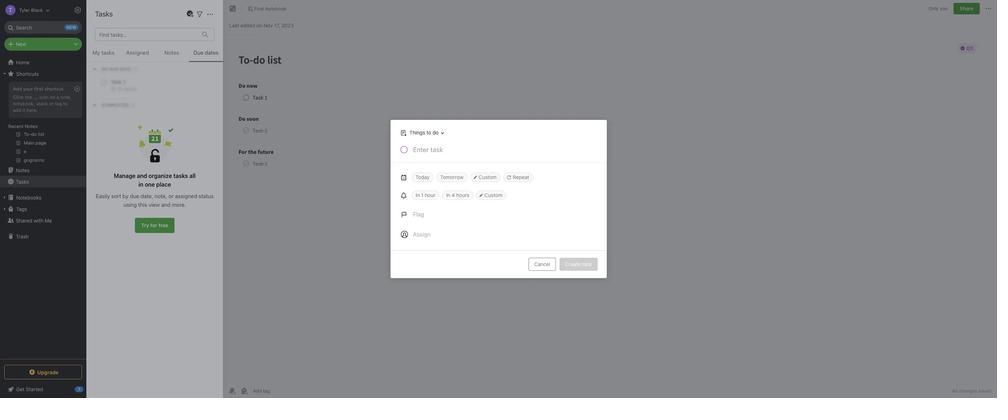 Task type: describe. For each thing, give the bounding box(es) containing it.
on inside "note window" element
[[257, 22, 262, 28]]

or for assigned
[[169, 193, 174, 199]]

me
[[45, 218, 52, 224]]

a little bit here
[[96, 92, 130, 98]]

Search text field
[[9, 21, 77, 34]]

first
[[34, 86, 43, 92]]

by
[[123, 193, 129, 199]]

to-do list do now do soon for the future
[[96, 41, 167, 55]]

tags button
[[0, 203, 86, 215]]

assigned button
[[121, 48, 155, 62]]

with
[[34, 218, 43, 224]]

future
[[153, 49, 167, 55]]

recent notes
[[8, 123, 38, 129]]

try
[[141, 223, 149, 229]]

organize
[[149, 173, 172, 179]]

nov inside note list element
[[96, 193, 104, 199]]

0 vertical spatial tasks
[[95, 10, 113, 18]]

more.
[[172, 202, 186, 208]]

place
[[156, 181, 171, 188]]

4 notes
[[95, 22, 113, 28]]

first
[[255, 6, 264, 11]]

a
[[57, 94, 59, 100]]

repeat
[[513, 174, 529, 180]]

manage
[[114, 173, 136, 179]]

click
[[13, 94, 24, 100]]

first notebook button
[[246, 4, 289, 14]]

or for tag
[[49, 101, 54, 107]]

add
[[13, 107, 21, 113]]

...
[[33, 94, 38, 100]]

to-
[[96, 41, 104, 47]]

for
[[150, 223, 157, 229]]

notes inside button
[[165, 49, 179, 56]]

shortcuts
[[16, 71, 39, 77]]

a
[[96, 92, 99, 98]]

icon
[[39, 94, 49, 100]]

create
[[565, 261, 581, 268]]

cancel button
[[529, 258, 556, 271]]

do inside the to-do list do now do soon for the future
[[104, 41, 110, 47]]

custom button for in 4 hours
[[476, 191, 507, 200]]

due dates button
[[189, 48, 223, 62]]

tomorrow
[[440, 174, 464, 180]]

main page
[[96, 84, 120, 91]]

task
[[582, 261, 592, 268]]

do inside the go to note or move task field
[[433, 130, 439, 136]]

shortcuts button
[[0, 68, 86, 80]]

due dates
[[194, 49, 219, 56]]

add your first shortcut
[[13, 86, 63, 92]]

one
[[145, 181, 155, 188]]

note, inside easily sort by due date, note, or assigned status using this view and more.
[[155, 193, 167, 199]]

note list element
[[86, 0, 224, 399]]

just
[[96, 58, 104, 63]]

expand note image
[[229, 4, 237, 13]]

11
[[96, 107, 100, 112]]

11 minutes ago
[[96, 107, 126, 112]]

little
[[100, 92, 110, 98]]

notebooks link
[[0, 192, 86, 203]]

share button
[[954, 3, 980, 14]]

notes
[[100, 22, 113, 28]]

17,
[[274, 22, 280, 28]]

assigned
[[126, 49, 149, 56]]

stack
[[36, 101, 48, 107]]

note, inside icon on a note, notebook, stack or tag to add it here.
[[60, 94, 72, 100]]

add tag image
[[240, 387, 249, 396]]

view
[[149, 202, 160, 208]]

notebooks
[[16, 195, 41, 201]]

create task button
[[560, 258, 598, 271]]

shared with me
[[16, 218, 52, 224]]

last
[[229, 22, 239, 28]]

only
[[929, 5, 939, 11]]

assign
[[413, 232, 431, 238]]

4 inside in 4 hours button
[[452, 192, 455, 198]]

create task
[[565, 261, 592, 268]]

cancel
[[534, 261, 550, 268]]

all changes saved
[[953, 388, 992, 394]]

try for free
[[141, 223, 168, 229]]

new task image
[[186, 10, 194, 18]]

now inside the to-do list do now do soon for the future
[[104, 49, 113, 55]]

1 things to do button from the left
[[397, 128, 447, 138]]

2 things to do button from the left
[[399, 128, 447, 138]]

14
[[105, 193, 110, 199]]

things
[[410, 130, 425, 136]]

custom for tomorrow
[[479, 174, 497, 180]]

gngnsrns
[[96, 171, 118, 177]]

free
[[159, 223, 168, 229]]

notes up the tasks button
[[16, 167, 30, 173]]

this
[[138, 202, 147, 208]]

your
[[23, 86, 33, 92]]

and inside easily sort by due date, note, or assigned status using this view and more.
[[161, 202, 171, 208]]

only you
[[929, 5, 948, 11]]

flag button
[[397, 206, 428, 223]]

expand notebooks image
[[2, 195, 8, 201]]

sort
[[111, 193, 121, 199]]

bit
[[112, 92, 118, 98]]

Go to note or move task field
[[397, 128, 447, 138]]

in for in 1 hour
[[416, 192, 420, 198]]

expand tags image
[[2, 206, 8, 212]]

upgrade
[[37, 370, 59, 376]]

notes inside note list element
[[102, 7, 122, 15]]

group inside tree
[[0, 80, 86, 167]]

tasks inside button
[[16, 179, 29, 185]]

shared
[[16, 218, 32, 224]]

status
[[199, 193, 214, 199]]

upgrade button
[[4, 365, 82, 380]]



Task type: vqa. For each thing, say whether or not it's contained in the screenshot.
Main element at the left of the page
no



Task type: locate. For each thing, give the bounding box(es) containing it.
to inside icon on a note, notebook, stack or tag to add it here.
[[63, 101, 68, 107]]

2 do from the left
[[115, 49, 121, 55]]

manage and organize tasks all in one place
[[114, 173, 196, 188]]

0 vertical spatial note,
[[60, 94, 72, 100]]

1 horizontal spatial and
[[161, 202, 171, 208]]

0 horizontal spatial do
[[96, 49, 102, 55]]

nov
[[264, 22, 273, 28], [96, 193, 104, 199]]

here
[[119, 92, 130, 98]]

Note Editor text field
[[224, 35, 998, 384]]

now
[[104, 49, 113, 55], [106, 58, 114, 63]]

assign button
[[397, 226, 435, 243]]

1 do from the left
[[96, 49, 102, 55]]

notebook
[[265, 6, 287, 11]]

custom left repeat button
[[479, 174, 497, 180]]

0 vertical spatial do
[[104, 41, 110, 47]]

due
[[194, 49, 204, 56]]

Enter task text field
[[412, 145, 598, 158]]

notes up notes
[[102, 7, 122, 15]]

0 vertical spatial on
[[257, 22, 262, 28]]

note, up view
[[155, 193, 167, 199]]

1 vertical spatial note,
[[155, 193, 167, 199]]

do left list
[[104, 41, 110, 47]]

and up in
[[137, 173, 147, 179]]

share
[[960, 5, 974, 12]]

to right tag
[[63, 101, 68, 107]]

1 vertical spatial or
[[169, 193, 174, 199]]

0 horizontal spatial do
[[104, 41, 110, 47]]

now up "just now"
[[104, 49, 113, 55]]

trash
[[16, 233, 29, 240]]

custom button right the hours
[[476, 191, 507, 200]]

my tasks button
[[86, 48, 121, 62]]

changes
[[959, 388, 978, 394]]

today
[[416, 174, 430, 180]]

0 vertical spatial nov
[[264, 22, 273, 28]]

0 horizontal spatial to
[[63, 101, 68, 107]]

0 vertical spatial or
[[49, 101, 54, 107]]

in left the hours
[[446, 192, 450, 198]]

all
[[190, 173, 196, 179]]

1 horizontal spatial do
[[115, 49, 121, 55]]

custom for in 4 hours
[[485, 192, 503, 198]]

notes right recent
[[25, 123, 38, 129]]

1 horizontal spatial tasks
[[95, 10, 113, 18]]

2 in from the left
[[446, 192, 450, 198]]

in left the 1
[[416, 192, 420, 198]]

new
[[16, 41, 26, 47]]

1 vertical spatial do
[[433, 130, 439, 136]]

0 vertical spatial custom button
[[470, 173, 501, 182]]

1 in from the left
[[416, 192, 420, 198]]

tasks button
[[0, 176, 86, 188]]

do
[[104, 41, 110, 47], [433, 130, 439, 136]]

4 left notes
[[95, 22, 98, 28]]

1 vertical spatial on
[[50, 94, 55, 100]]

saved
[[979, 388, 992, 394]]

0 vertical spatial custom
[[479, 174, 497, 180]]

easily
[[96, 193, 110, 199]]

page
[[109, 84, 120, 91]]

on
[[257, 22, 262, 28], [50, 94, 55, 100]]

0 vertical spatial and
[[137, 173, 147, 179]]

the left ...
[[25, 94, 32, 100]]

using
[[124, 202, 137, 208]]

home
[[16, 59, 30, 65]]

the inside the to-do list do now do soon for the future
[[144, 49, 152, 55]]

1 horizontal spatial in
[[446, 192, 450, 198]]

custom button for tomorrow
[[470, 173, 501, 182]]

1 vertical spatial tasks
[[174, 173, 188, 179]]

easily sort by due date, note, or assigned status using this view and more.
[[96, 193, 214, 208]]

0 horizontal spatial 4
[[95, 22, 98, 28]]

tags
[[16, 206, 27, 212]]

nov left 14
[[96, 193, 104, 199]]

in 1 hour button
[[412, 191, 439, 200]]

or inside easily sort by due date, note, or assigned status using this view and more.
[[169, 193, 174, 199]]

1 horizontal spatial on
[[257, 22, 262, 28]]

tree containing home
[[0, 57, 86, 359]]

the right for
[[144, 49, 152, 55]]

tag
[[55, 101, 62, 107]]

things to do button
[[397, 128, 447, 138], [399, 128, 447, 138]]

in
[[416, 192, 420, 198], [446, 192, 450, 198]]

nov inside "note window" element
[[264, 22, 273, 28]]

to right things
[[427, 130, 431, 136]]

tasks up 4 notes
[[95, 10, 113, 18]]

note window element
[[224, 0, 998, 399]]

on right the edited
[[257, 22, 262, 28]]

0 horizontal spatial the
[[25, 94, 32, 100]]

1 vertical spatial nov
[[96, 193, 104, 199]]

in
[[139, 181, 143, 188]]

or inside icon on a note, notebook, stack or tag to add it here.
[[49, 101, 54, 107]]

group containing add your first shortcut
[[0, 80, 86, 167]]

1 vertical spatial 4
[[452, 192, 455, 198]]

2023
[[282, 22, 294, 28]]

notes left due
[[165, 49, 179, 56]]

Find tasks… text field
[[96, 29, 198, 41]]

now up 2/3
[[106, 58, 114, 63]]

notes link
[[0, 165, 86, 176]]

icon on a note, notebook, stack or tag to add it here.
[[13, 94, 72, 113]]

hours
[[456, 192, 469, 198]]

1 vertical spatial tasks
[[16, 179, 29, 185]]

due
[[130, 193, 139, 199]]

first notebook
[[255, 6, 287, 11]]

do right things
[[433, 130, 439, 136]]

0 vertical spatial tasks
[[101, 49, 114, 56]]

dates
[[205, 49, 219, 56]]

tasks up "just now"
[[101, 49, 114, 56]]

notes button
[[155, 48, 189, 62]]

note, right a
[[60, 94, 72, 100]]

to inside "button"
[[427, 130, 431, 136]]

my tasks
[[93, 49, 114, 56]]

last edited on nov 17, 2023
[[229, 22, 294, 28]]

on left a
[[50, 94, 55, 100]]

tasks inside button
[[101, 49, 114, 56]]

shortcut
[[45, 86, 63, 92]]

add a reminder image
[[228, 387, 237, 396]]

the inside tree
[[25, 94, 32, 100]]

and
[[137, 173, 147, 179], [161, 202, 171, 208]]

all
[[953, 388, 958, 394]]

click the ...
[[13, 94, 38, 100]]

just now
[[96, 58, 114, 63]]

in for in 4 hours
[[446, 192, 450, 198]]

do
[[96, 49, 102, 55], [115, 49, 121, 55]]

1 horizontal spatial nov
[[264, 22, 273, 28]]

notes inside group
[[25, 123, 38, 129]]

group
[[0, 80, 86, 167]]

1 vertical spatial custom
[[485, 192, 503, 198]]

0 horizontal spatial or
[[49, 101, 54, 107]]

on inside icon on a note, notebook, stack or tag to add it here.
[[50, 94, 55, 100]]

shared with me link
[[0, 215, 86, 226]]

0 horizontal spatial nov
[[96, 193, 104, 199]]

do down list
[[115, 49, 121, 55]]

tasks up notebooks
[[16, 179, 29, 185]]

1 vertical spatial custom button
[[476, 191, 507, 200]]

it
[[22, 107, 25, 113]]

things to do
[[410, 130, 439, 136]]

0 horizontal spatial tasks
[[101, 49, 114, 56]]

0 horizontal spatial and
[[137, 173, 147, 179]]

in 1 hour
[[416, 192, 435, 198]]

0 vertical spatial 4
[[95, 22, 98, 28]]

1 horizontal spatial the
[[144, 49, 152, 55]]

tomorrow button
[[436, 173, 468, 182]]

minutes
[[101, 107, 117, 112]]

4 inside note list element
[[95, 22, 98, 28]]

0 vertical spatial to
[[63, 101, 68, 107]]

date,
[[141, 193, 153, 199]]

1 horizontal spatial to
[[427, 130, 431, 136]]

0 vertical spatial now
[[104, 49, 113, 55]]

try for free button
[[135, 218, 174, 233]]

4 left the hours
[[452, 192, 455, 198]]

hour
[[425, 192, 435, 198]]

nov 14
[[96, 193, 110, 199]]

custom button down enter task text field
[[470, 173, 501, 182]]

1 vertical spatial and
[[161, 202, 171, 208]]

add
[[13, 86, 22, 92]]

my
[[93, 49, 100, 56]]

and right view
[[161, 202, 171, 208]]

nov left 17,
[[264, 22, 273, 28]]

tasks left all
[[174, 173, 188, 179]]

1 vertical spatial to
[[427, 130, 431, 136]]

or up 'more.'
[[169, 193, 174, 199]]

tasks
[[95, 10, 113, 18], [16, 179, 29, 185]]

custom right the hours
[[485, 192, 503, 198]]

for
[[135, 49, 143, 55]]

0 horizontal spatial note,
[[60, 94, 72, 100]]

settings image
[[73, 6, 82, 14]]

None search field
[[9, 21, 77, 34]]

0 vertical spatial the
[[144, 49, 152, 55]]

or left tag
[[49, 101, 54, 107]]

0 horizontal spatial tasks
[[16, 179, 29, 185]]

and inside manage and organize tasks all in one place
[[137, 173, 147, 179]]

here.
[[27, 107, 38, 113]]

1 horizontal spatial or
[[169, 193, 174, 199]]

1 horizontal spatial 4
[[452, 192, 455, 198]]

1 vertical spatial now
[[106, 58, 114, 63]]

1 horizontal spatial tasks
[[174, 173, 188, 179]]

assigned
[[175, 193, 197, 199]]

ago
[[118, 107, 126, 112]]

1 horizontal spatial do
[[433, 130, 439, 136]]

1 horizontal spatial note,
[[155, 193, 167, 199]]

tree
[[0, 57, 86, 359]]

1 vertical spatial the
[[25, 94, 32, 100]]

0 horizontal spatial on
[[50, 94, 55, 100]]

2/3
[[104, 66, 110, 71]]

do down to-
[[96, 49, 102, 55]]

0 horizontal spatial in
[[416, 192, 420, 198]]

recent
[[8, 123, 24, 129]]

tasks inside manage and organize tasks all in one place
[[174, 173, 188, 179]]

edited
[[241, 22, 255, 28]]

trash link
[[0, 231, 86, 242]]



